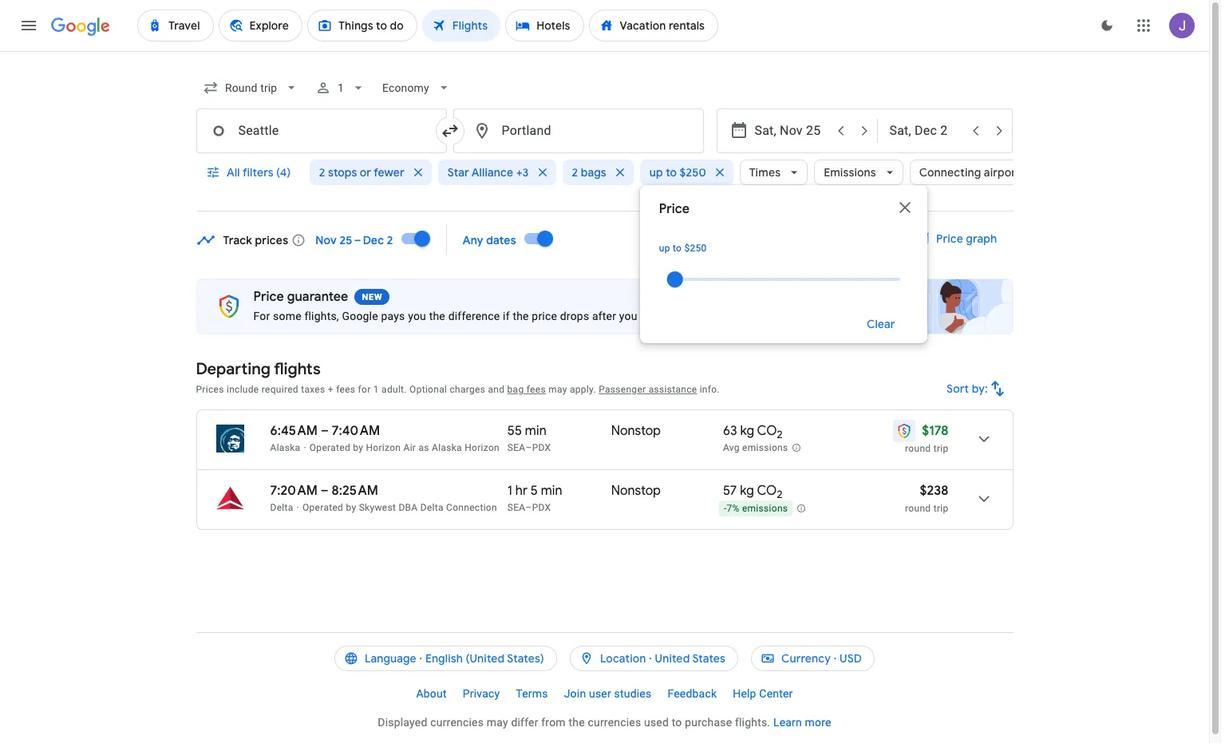 Task type: locate. For each thing, give the bounding box(es) containing it.
learn more link
[[774, 716, 832, 729]]

currencies
[[431, 716, 484, 729], [588, 716, 641, 729]]

1 currencies from the left
[[431, 716, 484, 729]]

trip down 178 us dollars text box
[[934, 443, 949, 454]]

feedback
[[668, 688, 717, 700]]

2 pdx from the top
[[532, 502, 551, 513]]

0 horizontal spatial 1
[[338, 81, 344, 94]]

2
[[319, 165, 325, 180], [572, 165, 578, 180], [387, 233, 393, 247], [777, 428, 783, 442], [777, 488, 783, 502]]

1 nonstop flight. element from the top
[[612, 423, 661, 442]]

round down $238 on the right bottom of the page
[[906, 503, 931, 514]]

1 horizontal spatial alaska
[[432, 442, 462, 454]]

price for price graph
[[937, 232, 964, 246]]

guarantee
[[287, 289, 348, 305]]

emissions down 57 kg co 2
[[743, 503, 788, 514]]

price
[[532, 310, 557, 323]]

None text field
[[196, 109, 447, 153]]

sea inside 1 hr 5 min sea – pdx
[[508, 502, 526, 513]]

the right if
[[513, 310, 529, 323]]

1 vertical spatial price
[[937, 232, 964, 246]]

up inside up to $250 popup button
[[650, 165, 663, 180]]

operated
[[310, 442, 351, 454], [303, 502, 344, 513]]

0 vertical spatial trip
[[934, 443, 949, 454]]

2 left "bags"
[[572, 165, 578, 180]]

0 horizontal spatial currencies
[[431, 716, 484, 729]]

2 inside find the best price "region"
[[387, 233, 393, 247]]

2 sea from the top
[[508, 502, 526, 513]]

up right the 2 bags popup button
[[650, 165, 663, 180]]

nonstop flight. element
[[612, 423, 661, 442], [612, 483, 661, 501]]

pays
[[381, 310, 405, 323]]

sea down 55
[[508, 442, 526, 454]]

up to $250 button
[[640, 153, 734, 192]]

change appearance image
[[1088, 6, 1127, 45]]

the
[[429, 310, 446, 323], [513, 310, 529, 323], [569, 716, 585, 729]]

up up book.
[[659, 243, 671, 254]]

by down 7:40 am text field
[[353, 442, 363, 454]]

avg
[[723, 443, 740, 454]]

leaves seattle-tacoma international airport at 6:45 am on saturday, november 25 and arrives at portland international airport at 7:40 am on saturday, november 25. element
[[270, 423, 380, 439]]

track
[[223, 233, 252, 247]]

1
[[338, 81, 344, 94], [374, 384, 379, 395], [508, 483, 513, 499]]

0 vertical spatial sea
[[508, 442, 526, 454]]

0 vertical spatial round
[[906, 443, 931, 454]]

Departure time: 7:20 AM. text field
[[270, 483, 318, 499]]

price down up to $250 popup button
[[659, 201, 690, 217]]

leaves seattle-tacoma international airport at 7:20 am on saturday, november 25 and arrives at portland international airport at 8:25 am on saturday, november 25. element
[[270, 483, 379, 499]]

co inside 57 kg co 2
[[757, 483, 777, 499]]

1 vertical spatial operated
[[303, 502, 344, 513]]

Return text field
[[890, 109, 963, 153]]

may left differ at the left bottom of page
[[487, 716, 508, 729]]

1 vertical spatial kg
[[740, 483, 755, 499]]

0 vertical spatial to
[[666, 165, 677, 180]]

kg inside 57 kg co 2
[[740, 483, 755, 499]]

2 left stops
[[319, 165, 325, 180]]

0 horizontal spatial horizon
[[366, 442, 401, 454]]

0 vertical spatial price
[[659, 201, 690, 217]]

delta down departure time: 7:20 am. 'text box'
[[270, 502, 294, 513]]

may left apply.
[[549, 384, 568, 395]]

by down 8:25 am
[[346, 502, 356, 513]]

bags
[[581, 165, 607, 180]]

emissions down 63 kg co 2 at right
[[743, 443, 789, 454]]

1 vertical spatial min
[[541, 483, 563, 499]]

+
[[328, 384, 334, 395]]

connecting airports button
[[910, 153, 1054, 192]]

2 up avg emissions
[[777, 428, 783, 442]]

0 vertical spatial $250
[[680, 165, 707, 180]]

round down 178 us dollars text box
[[906, 443, 931, 454]]

1 sea from the top
[[508, 442, 526, 454]]

all filters (4) button
[[196, 153, 303, 192]]

co up avg emissions
[[757, 423, 777, 439]]

to down up to $250 popup button
[[673, 243, 682, 254]]

prices include required taxes + fees for 1 adult. optional charges and bag fees may apply. passenger assistance
[[196, 384, 697, 395]]

1 you from the left
[[408, 310, 426, 323]]

0 vertical spatial operated
[[310, 442, 351, 454]]

times
[[750, 165, 781, 180]]

2 right '25 – dec' on the top
[[387, 233, 393, 247]]

price inside button
[[937, 232, 964, 246]]

united
[[655, 652, 690, 666]]

0 horizontal spatial you
[[408, 310, 426, 323]]

1 vertical spatial 1
[[374, 384, 379, 395]]

trip down $238 on the right bottom of the page
[[934, 503, 949, 514]]

1 pdx from the top
[[532, 442, 551, 454]]

you right after
[[620, 310, 638, 323]]

–
[[321, 423, 329, 439], [526, 442, 532, 454], [321, 483, 329, 499], [526, 502, 532, 513]]

1 horizontal spatial delta
[[421, 502, 444, 513]]

you
[[408, 310, 426, 323], [620, 310, 638, 323]]

round inside '$238 round trip'
[[906, 503, 931, 514]]

2 stops or fewer
[[319, 165, 405, 180]]

round
[[906, 443, 931, 454], [906, 503, 931, 514]]

Arrival time: 8:25 AM. text field
[[332, 483, 379, 499]]

0 vertical spatial min
[[525, 423, 547, 439]]

alaska
[[270, 442, 301, 454], [432, 442, 462, 454]]

1 nonstop from the top
[[612, 423, 661, 439]]

0 vertical spatial up to $250
[[650, 165, 707, 180]]

8:25 am
[[332, 483, 379, 499]]

sea
[[508, 442, 526, 454], [508, 502, 526, 513]]

none text field inside search field
[[453, 109, 704, 153]]

1 horizontal spatial may
[[549, 384, 568, 395]]

2 nonstop flight. element from the top
[[612, 483, 661, 501]]

1 inside the 1 popup button
[[338, 81, 344, 94]]

kg right 57
[[740, 483, 755, 499]]

you right pays
[[408, 310, 426, 323]]

 image
[[297, 502, 299, 513]]

price
[[659, 201, 690, 217], [937, 232, 964, 246], [254, 289, 284, 305]]

0 vertical spatial nonstop
[[612, 423, 661, 439]]

1 horizontal spatial price
[[659, 201, 690, 217]]

operated down leaves seattle-tacoma international airport at 6:45 am on saturday, november 25 and arrives at portland international airport at 7:40 am on saturday, november 25. element
[[310, 442, 351, 454]]

price left graph
[[937, 232, 964, 246]]

0 horizontal spatial delta
[[270, 502, 294, 513]]

by
[[353, 442, 363, 454], [346, 502, 356, 513]]

1 vertical spatial trip
[[934, 503, 949, 514]]

operated down leaves seattle-tacoma international airport at 7:20 am on saturday, november 25 and arrives at portland international airport at 8:25 am on saturday, november 25. element
[[303, 502, 344, 513]]

price graph
[[937, 232, 998, 246]]

google
[[342, 310, 378, 323]]

nonstop flight. element for 1 hr 5 min
[[612, 483, 661, 501]]

7:20 am – 8:25 am
[[270, 483, 379, 499]]

connecting airports
[[920, 165, 1027, 180]]

1 for 1
[[338, 81, 344, 94]]

1 kg from the top
[[741, 423, 755, 439]]

1 horizontal spatial you
[[620, 310, 638, 323]]

$238 round trip
[[906, 483, 949, 514]]

price graph button
[[895, 224, 1011, 253]]

2 horizontal spatial price
[[937, 232, 964, 246]]

0 vertical spatial nonstop flight. element
[[612, 423, 661, 442]]

currencies down join user studies
[[588, 716, 641, 729]]

to right 'used'
[[672, 716, 682, 729]]

pdx down 5
[[532, 502, 551, 513]]

min right 55
[[525, 423, 547, 439]]

1 vertical spatial nonstop
[[612, 483, 661, 499]]

alaska right as
[[432, 442, 462, 454]]

horizon left 55 min sea – pdx
[[465, 442, 500, 454]]

0 vertical spatial 1
[[338, 81, 344, 94]]

price for price guarantee
[[254, 289, 284, 305]]

1 vertical spatial nonstop flight. element
[[612, 483, 661, 501]]

2 kg from the top
[[740, 483, 755, 499]]

2 delta from the left
[[421, 502, 444, 513]]

assistance
[[649, 384, 697, 395]]

$250 down up to $250 popup button
[[685, 243, 707, 254]]

skywest
[[359, 502, 396, 513]]

kg
[[741, 423, 755, 439], [740, 483, 755, 499]]

1 vertical spatial sea
[[508, 502, 526, 513]]

all
[[226, 165, 240, 180]]

operated by horizon air as alaska horizon
[[310, 442, 500, 454]]

drops
[[560, 310, 590, 323]]

the right from on the left bottom of page
[[569, 716, 585, 729]]

total duration 55 min. element
[[508, 423, 612, 442]]

1 vertical spatial co
[[757, 483, 777, 499]]

alaska down the 6:45 am text box
[[270, 442, 301, 454]]

co
[[757, 423, 777, 439], [757, 483, 777, 499]]

1 horizontal spatial 1
[[374, 384, 379, 395]]

2 vertical spatial price
[[254, 289, 284, 305]]

kg right 63
[[741, 423, 755, 439]]

1 vertical spatial pdx
[[532, 502, 551, 513]]

min inside 1 hr 5 min sea – pdx
[[541, 483, 563, 499]]

0 vertical spatial up
[[650, 165, 663, 180]]

2 co from the top
[[757, 483, 777, 499]]

departing flights
[[196, 359, 321, 379]]

178 US dollars text field
[[922, 423, 949, 439]]

0 vertical spatial kg
[[741, 423, 755, 439]]

fees
[[336, 384, 356, 395], [527, 384, 546, 395]]

sea inside 55 min sea – pdx
[[508, 442, 526, 454]]

by for skywest
[[346, 502, 356, 513]]

kg inside 63 kg co 2
[[741, 423, 755, 439]]

2 horizontal spatial 1
[[508, 483, 513, 499]]

2 trip from the top
[[934, 503, 949, 514]]

Departure time: 6:45 AM. text field
[[270, 423, 318, 439]]

delta
[[270, 502, 294, 513], [421, 502, 444, 513]]

2 up -7% emissions
[[777, 488, 783, 502]]

sea down hr
[[508, 502, 526, 513]]

None field
[[196, 73, 306, 102], [376, 73, 458, 102], [196, 73, 306, 102], [376, 73, 458, 102]]

center
[[760, 688, 793, 700]]

0 vertical spatial may
[[549, 384, 568, 395]]

63 kg co 2
[[723, 423, 783, 442]]

any
[[463, 233, 484, 247]]

0 vertical spatial by
[[353, 442, 363, 454]]

1 horizon from the left
[[366, 442, 401, 454]]

pdx inside 55 min sea – pdx
[[532, 442, 551, 454]]

1 vertical spatial $250
[[685, 243, 707, 254]]

1 delta from the left
[[270, 502, 294, 513]]

used
[[644, 716, 669, 729]]

for
[[254, 310, 270, 323]]

– down total duration 55 min. element
[[526, 442, 532, 454]]

fees right '+'
[[336, 384, 356, 395]]

0 horizontal spatial fees
[[336, 384, 356, 395]]

star
[[448, 165, 469, 180]]

filters
[[242, 165, 273, 180]]

learn
[[774, 716, 802, 729]]

required
[[262, 384, 299, 395]]

0 horizontal spatial price
[[254, 289, 284, 305]]

1 horizontal spatial horizon
[[465, 442, 500, 454]]

nonstop
[[612, 423, 661, 439], [612, 483, 661, 499]]

to right the 2 bags popup button
[[666, 165, 677, 180]]

operated for operated by horizon air as alaska horizon
[[310, 442, 351, 454]]

language
[[365, 652, 417, 666]]

2 inside 63 kg co 2
[[777, 428, 783, 442]]

times button
[[740, 153, 808, 192]]

2 nonstop from the top
[[612, 483, 661, 499]]

None text field
[[453, 109, 704, 153]]

57 kg co 2
[[723, 483, 783, 502]]

fees right the bag
[[527, 384, 546, 395]]

2 currencies from the left
[[588, 716, 641, 729]]

2 round from the top
[[906, 503, 931, 514]]

co inside 63 kg co 2
[[757, 423, 777, 439]]

if
[[503, 310, 510, 323]]

– inside 1 hr 5 min sea – pdx
[[526, 502, 532, 513]]

to
[[666, 165, 677, 180], [673, 243, 682, 254], [672, 716, 682, 729]]

0 vertical spatial co
[[757, 423, 777, 439]]

english (united states)
[[426, 652, 545, 666]]

1 vertical spatial by
[[346, 502, 356, 513]]

7%
[[727, 503, 740, 514]]

about link
[[408, 681, 455, 707]]

0 horizontal spatial may
[[487, 716, 508, 729]]

$250 left times
[[680, 165, 707, 180]]

usd
[[840, 652, 862, 666]]

0 vertical spatial emissions
[[743, 443, 789, 454]]

2 vertical spatial 1
[[508, 483, 513, 499]]

flights,
[[305, 310, 339, 323]]

taxes
[[301, 384, 325, 395]]

0 horizontal spatial alaska
[[270, 442, 301, 454]]

Departure text field
[[755, 109, 828, 153]]

currencies down privacy link
[[431, 716, 484, 729]]

1 vertical spatial round
[[906, 503, 931, 514]]

co for 57
[[757, 483, 777, 499]]

none search field containing price
[[196, 69, 1054, 343]]

1 for 1 hr 5 min sea – pdx
[[508, 483, 513, 499]]

total duration 1 hr 5 min. element
[[508, 483, 612, 501]]

help center
[[733, 688, 793, 700]]

2 inside popup button
[[572, 165, 578, 180]]

after
[[592, 310, 617, 323]]

up to $250 inside popup button
[[650, 165, 707, 180]]

min right 5
[[541, 483, 563, 499]]

co up -7% emissions
[[757, 483, 777, 499]]

currency
[[782, 652, 831, 666]]

hr
[[516, 483, 528, 499]]

pdx down total duration 55 min. element
[[532, 442, 551, 454]]

1 vertical spatial may
[[487, 716, 508, 729]]

nonstop for 1 hr 5 min
[[612, 483, 661, 499]]

co for 63
[[757, 423, 777, 439]]

apply.
[[570, 384, 596, 395]]

1 horizontal spatial fees
[[527, 384, 546, 395]]

0 vertical spatial pdx
[[532, 442, 551, 454]]

Arrival time: 7:40 AM. text field
[[332, 423, 380, 439]]

delta right dba
[[421, 502, 444, 513]]

horizon left air
[[366, 442, 401, 454]]

1 inside 1 hr 5 min sea – pdx
[[508, 483, 513, 499]]

by for horizon
[[353, 442, 363, 454]]

the left difference
[[429, 310, 446, 323]]

pdx inside 1 hr 5 min sea – pdx
[[532, 502, 551, 513]]

None search field
[[196, 69, 1054, 343]]

– down 5
[[526, 502, 532, 513]]

operated for operated by skywest dba delta connection
[[303, 502, 344, 513]]

price up for
[[254, 289, 284, 305]]

prices
[[255, 233, 288, 247]]

1 co from the top
[[757, 423, 777, 439]]

1 horizontal spatial currencies
[[588, 716, 641, 729]]



Task type: vqa. For each thing, say whether or not it's contained in the screenshot.
Departure for 466
no



Task type: describe. For each thing, give the bounding box(es) containing it.
clear button
[[848, 305, 915, 343]]

studies
[[614, 688, 652, 700]]

states)
[[507, 652, 545, 666]]

flight details. leaves seattle-tacoma international airport at 7:20 am on saturday, november 25 and arrives at portland international airport at 8:25 am on saturday, november 25. image
[[965, 480, 1003, 518]]

(united
[[466, 652, 505, 666]]

as
[[419, 442, 429, 454]]

join user studies link
[[556, 681, 660, 707]]

dba
[[399, 502, 418, 513]]

55 min sea – pdx
[[508, 423, 551, 454]]

more
[[805, 716, 832, 729]]

57
[[723, 483, 737, 499]]

united states
[[655, 652, 726, 666]]

sort
[[947, 382, 969, 396]]

1 vertical spatial emissions
[[743, 503, 788, 514]]

$250 inside up to $250 popup button
[[680, 165, 707, 180]]

main menu image
[[19, 16, 38, 35]]

user
[[589, 688, 612, 700]]

sort by: button
[[940, 370, 1014, 408]]

bag fees button
[[508, 384, 546, 395]]

from
[[542, 716, 566, 729]]

english
[[426, 652, 463, 666]]

purchase
[[685, 716, 732, 729]]

1 alaska from the left
[[270, 442, 301, 454]]

find the best price region
[[196, 219, 1014, 266]]

alliance
[[472, 165, 514, 180]]

air
[[404, 442, 416, 454]]

any dates
[[463, 233, 516, 247]]

1 vertical spatial up to $250
[[659, 243, 707, 254]]

passenger assistance button
[[599, 384, 697, 395]]

help center link
[[725, 681, 801, 707]]

2 bags
[[572, 165, 607, 180]]

1 horizontal spatial the
[[513, 310, 529, 323]]

help
[[733, 688, 757, 700]]

difference
[[448, 310, 500, 323]]

charges
[[450, 384, 486, 395]]

prices
[[196, 384, 224, 395]]

learn more about tracked prices image
[[292, 233, 306, 247]]

track prices
[[223, 233, 288, 247]]

1 fees from the left
[[336, 384, 356, 395]]

terms
[[516, 688, 548, 700]]

sort by:
[[947, 382, 988, 396]]

(4)
[[276, 165, 291, 180]]

passenger
[[599, 384, 646, 395]]

kg for 63
[[741, 423, 755, 439]]

2 vertical spatial to
[[672, 716, 682, 729]]

avg emissions
[[723, 443, 789, 454]]

emissions
[[824, 165, 877, 180]]

nonstop for 55 min
[[612, 423, 661, 439]]

1 round from the top
[[906, 443, 931, 454]]

connecting
[[920, 165, 982, 180]]

2 inside popup button
[[319, 165, 325, 180]]

– left arrival time: 8:25 am. text box
[[321, 483, 329, 499]]

2 you from the left
[[620, 310, 638, 323]]

some
[[273, 310, 302, 323]]

flights
[[274, 359, 321, 379]]

include
[[227, 384, 259, 395]]

all filters (4)
[[226, 165, 291, 180]]

1 hr 5 min sea – pdx
[[508, 483, 563, 513]]

7:40 am
[[332, 423, 380, 439]]

star alliance +3 button
[[438, 153, 556, 192]]

displayed currencies may differ from the currencies used to purchase flights. learn more
[[378, 716, 832, 729]]

2 alaska from the left
[[432, 442, 462, 454]]

swap origin and destination. image
[[440, 121, 460, 141]]

operated by skywest dba delta connection
[[303, 502, 497, 513]]

2 horizontal spatial the
[[569, 716, 585, 729]]

close dialog image
[[896, 198, 915, 217]]

nonstop flight. element for 55 min
[[612, 423, 661, 442]]

kg for 57
[[740, 483, 755, 499]]

1 trip from the top
[[934, 443, 949, 454]]

for some flights, google pays you the difference if the price drops after you book.
[[254, 310, 669, 323]]

flights.
[[735, 716, 771, 729]]

$238
[[920, 483, 949, 499]]

states
[[693, 652, 726, 666]]

New feature text field
[[355, 289, 390, 305]]

1 vertical spatial up
[[659, 243, 671, 254]]

connection
[[446, 502, 497, 513]]

min inside 55 min sea – pdx
[[525, 423, 547, 439]]

nov 25 – dec 2
[[316, 233, 393, 247]]

flight details. leaves seattle-tacoma international airport at 6:45 am on saturday, november 25 and arrives at portland international airport at 7:40 am on saturday, november 25. image
[[965, 420, 1003, 458]]

star alliance +3
[[448, 165, 529, 180]]

-7% emissions
[[724, 503, 788, 514]]

optional
[[410, 384, 447, 395]]

trip inside '$238 round trip'
[[934, 503, 949, 514]]

departing flights main content
[[196, 219, 1014, 543]]

join
[[564, 688, 586, 700]]

25 – dec
[[340, 233, 384, 247]]

about
[[416, 688, 447, 700]]

airports
[[984, 165, 1027, 180]]

differ
[[511, 716, 539, 729]]

by:
[[972, 382, 988, 396]]

6:45 am – 7:40 am
[[270, 423, 380, 439]]

0 horizontal spatial the
[[429, 310, 446, 323]]

terms link
[[508, 681, 556, 707]]

to inside popup button
[[666, 165, 677, 180]]

6:45 am
[[270, 423, 318, 439]]

or
[[360, 165, 371, 180]]

2 horizon from the left
[[465, 442, 500, 454]]

2 inside 57 kg co 2
[[777, 488, 783, 502]]

price for price
[[659, 201, 690, 217]]

238 US dollars text field
[[920, 483, 949, 499]]

55
[[508, 423, 522, 439]]

book.
[[641, 310, 669, 323]]

– right 6:45 am
[[321, 423, 329, 439]]

round trip
[[906, 443, 949, 454]]

may inside departing flights main content
[[549, 384, 568, 395]]

1 vertical spatial to
[[673, 243, 682, 254]]

loading results progress bar
[[0, 51, 1210, 54]]

location
[[600, 652, 646, 666]]

– inside 55 min sea – pdx
[[526, 442, 532, 454]]

2 fees from the left
[[527, 384, 546, 395]]

1 button
[[309, 69, 373, 107]]

join user studies
[[564, 688, 652, 700]]

privacy
[[463, 688, 500, 700]]



